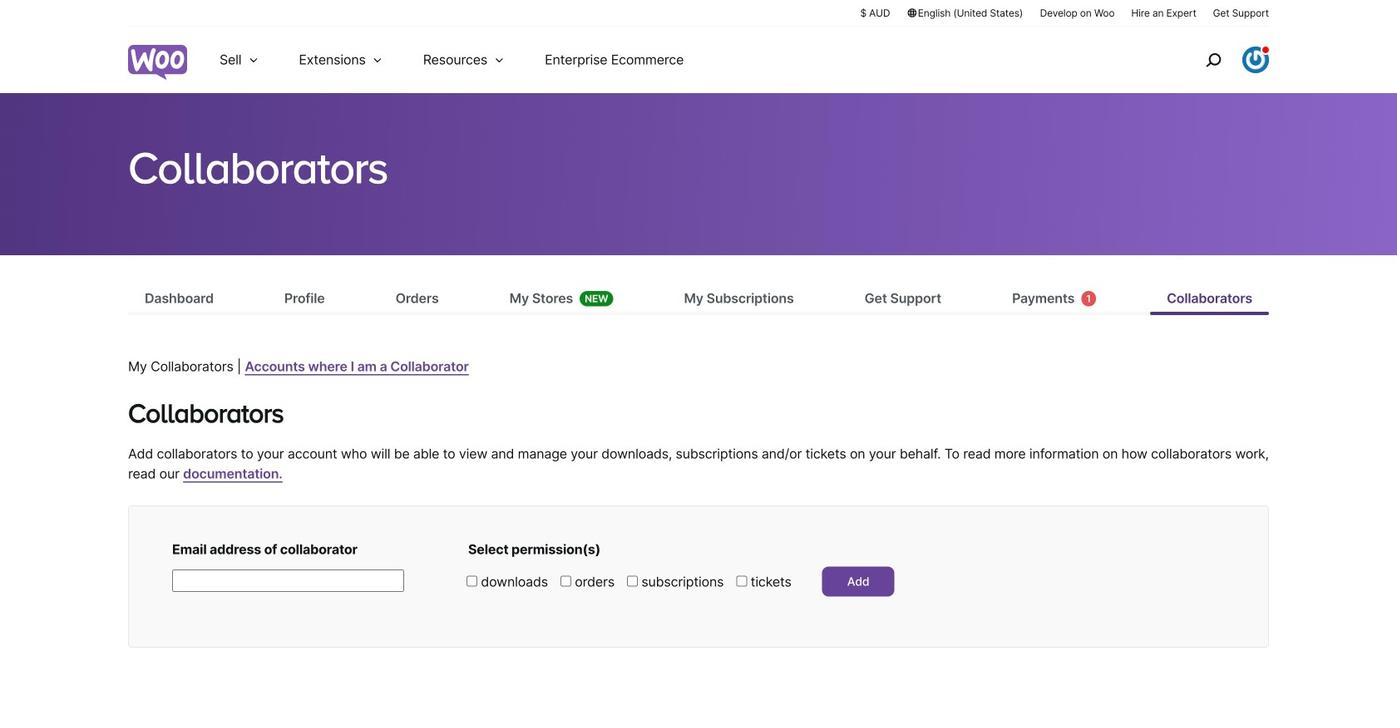 Task type: locate. For each thing, give the bounding box(es) containing it.
None checkbox
[[627, 576, 638, 587]]

None checkbox
[[467, 576, 478, 587], [561, 576, 571, 587], [737, 576, 747, 587], [467, 576, 478, 587], [561, 576, 571, 587], [737, 576, 747, 587]]

service navigation menu element
[[1170, 33, 1269, 87]]



Task type: vqa. For each thing, say whether or not it's contained in the screenshot.
else?
no



Task type: describe. For each thing, give the bounding box(es) containing it.
open account menu image
[[1243, 47, 1269, 73]]

search image
[[1200, 47, 1227, 73]]



